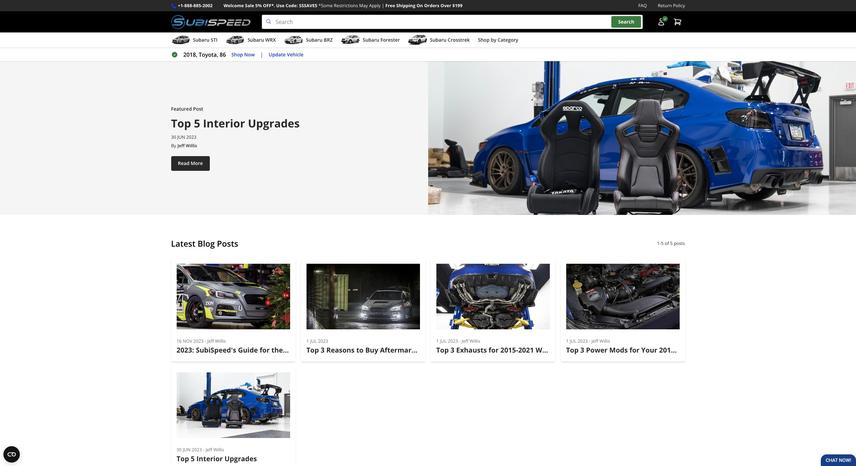 Task type: locate. For each thing, give the bounding box(es) containing it.
16
[[177, 338, 182, 344]]

shop
[[478, 37, 490, 43], [231, 51, 243, 58]]

1 inside 1 jul 2023 - jeff willis top 3 exhausts for 2015-2021 wrx/sti
[[436, 338, 439, 344]]

read more link
[[171, 156, 210, 171]]

subaru crosstrek button
[[408, 34, 470, 48]]

subaru wrx button
[[226, 34, 276, 48]]

2 for from the left
[[454, 346, 464, 355]]

subaru for subaru crosstrek
[[430, 37, 447, 43]]

interior
[[203, 116, 245, 131], [197, 454, 223, 463]]

subaru sti button
[[171, 34, 218, 48]]

over
[[441, 2, 451, 9]]

+1-888-885-2002
[[178, 2, 213, 9]]

2023:
[[177, 346, 194, 355]]

jeff for the
[[207, 338, 214, 344]]

2 horizontal spatial 3
[[581, 346, 584, 355]]

featured
[[171, 106, 192, 112]]

subaru left forester
[[363, 37, 379, 43]]

2023 inside 1 jul 2023 - jeff willis top 3 exhausts for 2015-2021 wrx/sti
[[448, 338, 458, 344]]

2 horizontal spatial jul
[[570, 338, 577, 344]]

1 inside 1 jul 2023 - jeff willis top 3 power mods for your 2015+ wrx for under $500
[[566, 338, 569, 344]]

for inside 1 jul 2023 - jeff willis top 3 exhausts for 2015-2021 wrx/sti
[[489, 346, 499, 355]]

a subaru sti thumbnail image image
[[171, 35, 190, 45]]

shop left by
[[478, 37, 490, 43]]

subaru left "sti"
[[193, 37, 209, 43]]

top inside 30 jun 2023 - jeff willis top 5 interior upgrades
[[177, 454, 189, 463]]

fallback image - no image provided image
[[428, 61, 856, 215], [177, 264, 290, 330], [306, 264, 420, 330], [436, 264, 550, 330], [566, 264, 680, 330], [177, 373, 290, 438]]

0 horizontal spatial shop
[[231, 51, 243, 58]]

0 horizontal spatial your
[[466, 346, 482, 355]]

subaru left 2021
[[484, 346, 508, 355]]

1 jul from the left
[[310, 338, 317, 344]]

1 vertical spatial jun
[[183, 447, 191, 453]]

latest blog posts
[[171, 238, 238, 249]]

post
[[193, 106, 203, 112]]

top inside 1 jul 2023 top 3 reasons to buy aftermarket lighting for your subaru
[[306, 346, 319, 355]]

2023 for top 3 power mods for your 2015+ wrx for under $500
[[578, 338, 588, 344]]

lighting
[[425, 346, 452, 355]]

subispeed logo image
[[171, 15, 251, 29]]

2015-
[[501, 346, 518, 355]]

3 for top 3 exhausts for 2015-2021 wrx/sti
[[451, 346, 455, 355]]

subaru up "now"
[[248, 37, 264, 43]]

1 inside 1 jul 2023 top 3 reasons to buy aftermarket lighting for your subaru
[[306, 338, 309, 344]]

1 horizontal spatial wrx
[[681, 346, 696, 355]]

- inside 16 nov 2023 - jeff willis 2023: subispeed's guide for the holidays
[[205, 338, 206, 344]]

1 horizontal spatial your
[[641, 346, 658, 355]]

toyota,
[[199, 51, 218, 58]]

| left free
[[382, 2, 384, 9]]

1 vertical spatial upgrades
[[225, 454, 257, 463]]

shop for shop by category
[[478, 37, 490, 43]]

jun
[[177, 134, 185, 140], [183, 447, 191, 453]]

policy
[[673, 2, 685, 9]]

upgrades inside 30 jun 2023 - jeff willis top 5 interior upgrades
[[225, 454, 257, 463]]

1 vertical spatial |
[[260, 51, 263, 58]]

guide
[[238, 346, 258, 355]]

|
[[382, 2, 384, 9], [260, 51, 263, 58]]

subaru for subaru forester
[[363, 37, 379, 43]]

posts
[[217, 238, 238, 249]]

blog
[[198, 238, 215, 249]]

4 for from the left
[[630, 346, 640, 355]]

wrx inside dropdown button
[[265, 37, 276, 43]]

- inside 30 jun 2023 - jeff willis top 5 interior upgrades
[[203, 447, 204, 453]]

1 horizontal spatial jul
[[440, 338, 447, 344]]

your for 2015+
[[641, 346, 658, 355]]

3 left power
[[581, 346, 584, 355]]

top for top 3 exhausts for 2015-2021 wrx/sti
[[436, 346, 449, 355]]

top inside 1 jul 2023 - jeff willis top 3 exhausts for 2015-2021 wrx/sti
[[436, 346, 449, 355]]

3 left exhausts
[[451, 346, 455, 355]]

5
[[194, 116, 200, 131], [661, 240, 664, 246], [670, 240, 673, 246], [191, 454, 195, 463]]

willis for 2015-
[[470, 338, 480, 344]]

update vehicle button
[[269, 51, 304, 59]]

button image
[[657, 18, 665, 26]]

brz
[[324, 37, 333, 43]]

0 vertical spatial interior
[[203, 116, 245, 131]]

2023
[[186, 134, 196, 140], [193, 338, 204, 344], [318, 338, 328, 344], [448, 338, 458, 344], [578, 338, 588, 344], [192, 447, 202, 453]]

a subaru crosstrek thumbnail image image
[[408, 35, 427, 45]]

2 jul from the left
[[440, 338, 447, 344]]

for inside 1 jul 2023 top 3 reasons to buy aftermarket lighting for your subaru
[[454, 346, 464, 355]]

0 horizontal spatial wrx
[[265, 37, 276, 43]]

subaru inside dropdown button
[[248, 37, 264, 43]]

5 for from the left
[[698, 346, 708, 355]]

jeff
[[178, 143, 185, 149], [207, 338, 214, 344], [462, 338, 469, 344], [592, 338, 598, 344], [206, 447, 212, 453]]

upgrades
[[248, 116, 300, 131], [225, 454, 257, 463]]

wrx
[[265, 37, 276, 43], [681, 346, 696, 355]]

subaru
[[193, 37, 209, 43], [248, 37, 264, 43], [306, 37, 323, 43], [363, 37, 379, 43], [430, 37, 447, 43], [484, 346, 508, 355]]

wrx/sti
[[536, 346, 564, 355]]

jeff inside 30 jun 2023 - jeff willis top 5 interior upgrades
[[206, 447, 212, 453]]

jeff inside 1 jul 2023 - jeff willis top 3 exhausts for 2015-2021 wrx/sti
[[462, 338, 469, 344]]

3 inside 1 jul 2023 - jeff willis top 3 exhausts for 2015-2021 wrx/sti
[[451, 346, 455, 355]]

3 for from the left
[[489, 346, 499, 355]]

86
[[220, 51, 226, 58]]

0 horizontal spatial jul
[[310, 338, 317, 344]]

2 horizontal spatial 1
[[566, 338, 569, 344]]

- for interior
[[203, 447, 204, 453]]

jeff inside 16 nov 2023 - jeff willis 2023: subispeed's guide for the holidays
[[207, 338, 214, 344]]

2 your from the left
[[641, 346, 658, 355]]

for right lighting
[[454, 346, 464, 355]]

fallback image - no image provided image for top 5 interior upgrades
[[177, 373, 290, 438]]

jeff inside 1 jul 2023 - jeff willis top 3 power mods for your 2015+ wrx for under $500
[[592, 338, 598, 344]]

faq link
[[639, 2, 647, 9]]

1 1 from the left
[[306, 338, 309, 344]]

subaru inside 1 jul 2023 top 3 reasons to buy aftermarket lighting for your subaru
[[484, 346, 508, 355]]

your inside 1 jul 2023 top 3 reasons to buy aftermarket lighting for your subaru
[[466, 346, 482, 355]]

- inside 1 jul 2023 - jeff willis top 3 power mods for your 2015+ wrx for under $500
[[589, 338, 591, 344]]

2 3 from the left
[[451, 346, 455, 355]]

top
[[171, 116, 191, 131], [306, 346, 319, 355], [436, 346, 449, 355], [566, 346, 579, 355], [177, 454, 189, 463]]

your inside 1 jul 2023 - jeff willis top 3 power mods for your 2015+ wrx for under $500
[[641, 346, 658, 355]]

3 left 'reasons'
[[321, 346, 325, 355]]

2023 inside 30 jun 2023 - jeff willis top 5 interior upgrades
[[192, 447, 202, 453]]

use
[[276, 2, 285, 9]]

- inside 1 jul 2023 - jeff willis top 3 exhausts for 2015-2021 wrx/sti
[[459, 338, 461, 344]]

1 horizontal spatial 1
[[436, 338, 439, 344]]

1 horizontal spatial shop
[[478, 37, 490, 43]]

search button
[[612, 16, 641, 28]]

open widget image
[[3, 446, 20, 463]]

0 horizontal spatial 1
[[306, 338, 309, 344]]

1 vertical spatial interior
[[197, 454, 223, 463]]

1
[[306, 338, 309, 344], [436, 338, 439, 344], [566, 338, 569, 344]]

1 vertical spatial shop
[[231, 51, 243, 58]]

+1-888-885-2002 link
[[178, 2, 213, 9]]

+1-
[[178, 2, 184, 9]]

1 jul 2023 - jeff willis top 3 power mods for your 2015+ wrx for under $500
[[566, 338, 748, 355]]

0 vertical spatial upgrades
[[248, 116, 300, 131]]

16 nov 2023 - jeff willis 2023: subispeed's guide for the holidays
[[177, 338, 314, 355]]

2023 inside 1 jul 2023 - jeff willis top 3 power mods for your 2015+ wrx for under $500
[[578, 338, 588, 344]]

3 3 from the left
[[581, 346, 584, 355]]

jul inside 1 jul 2023 - jeff willis top 3 exhausts for 2015-2021 wrx/sti
[[440, 338, 447, 344]]

0 vertical spatial wrx
[[265, 37, 276, 43]]

1 horizontal spatial 3
[[451, 346, 455, 355]]

jeff inside top 5 interior upgrades 30 jun 2023 by jeff willis
[[178, 143, 185, 149]]

vehicle
[[287, 51, 304, 58]]

2023 for top 3 reasons to buy aftermarket lighting for your subaru
[[318, 338, 328, 344]]

5%
[[255, 2, 262, 9]]

2023 inside 1 jul 2023 top 3 reasons to buy aftermarket lighting for your subaru
[[318, 338, 328, 344]]

search
[[618, 19, 635, 25]]

your for subaru
[[466, 346, 482, 355]]

jul inside 1 jul 2023 - jeff willis top 3 power mods for your 2015+ wrx for under $500
[[570, 338, 577, 344]]

- for guide
[[205, 338, 206, 344]]

1 your from the left
[[466, 346, 482, 355]]

shop for shop now
[[231, 51, 243, 58]]

1 horizontal spatial 30
[[177, 447, 182, 453]]

fallback image - no image provided image for 2023: subispeed's guide for the holidays
[[177, 264, 290, 330]]

wrx right the 2015+
[[681, 346, 696, 355]]

1 horizontal spatial |
[[382, 2, 384, 9]]

1 for from the left
[[260, 346, 270, 355]]

for left the on the left bottom of the page
[[260, 346, 270, 355]]

sale
[[245, 2, 254, 9]]

willis inside 1 jul 2023 - jeff willis top 3 power mods for your 2015+ wrx for under $500
[[600, 338, 610, 344]]

1 vertical spatial 30
[[177, 447, 182, 453]]

may
[[359, 2, 368, 9]]

subaru left crosstrek at the top right of page
[[430, 37, 447, 43]]

for
[[260, 346, 270, 355], [454, 346, 464, 355], [489, 346, 499, 355], [630, 346, 640, 355], [698, 346, 708, 355]]

0 horizontal spatial 30
[[171, 134, 176, 140]]

of
[[665, 240, 669, 246]]

willis inside top 5 interior upgrades 30 jun 2023 by jeff willis
[[186, 143, 197, 149]]

-
[[205, 338, 206, 344], [459, 338, 461, 344], [589, 338, 591, 344], [203, 447, 204, 453]]

1 3 from the left
[[321, 346, 325, 355]]

wrx inside 1 jul 2023 - jeff willis top 3 power mods for your 2015+ wrx for under $500
[[681, 346, 696, 355]]

jul for top 3 power mods for your 2015+ wrx for under $500
[[570, 338, 577, 344]]

jul inside 1 jul 2023 top 3 reasons to buy aftermarket lighting for your subaru
[[310, 338, 317, 344]]

wrx up update
[[265, 37, 276, 43]]

1 for top 3 power mods for your 2015+ wrx for under $500
[[566, 338, 569, 344]]

0 vertical spatial shop
[[478, 37, 490, 43]]

reasons
[[326, 346, 355, 355]]

for left under
[[698, 346, 708, 355]]

shop left "now"
[[231, 51, 243, 58]]

*some restrictions may apply | free shipping on orders over $199
[[319, 2, 463, 9]]

subaru left brz
[[306, 37, 323, 43]]

1 vertical spatial wrx
[[681, 346, 696, 355]]

shop by category button
[[478, 34, 518, 48]]

for right mods at right
[[630, 346, 640, 355]]

top inside 1 jul 2023 - jeff willis top 3 power mods for your 2015+ wrx for under $500
[[566, 346, 579, 355]]

for left the 2015-
[[489, 346, 499, 355]]

3 1 from the left
[[566, 338, 569, 344]]

read
[[178, 160, 189, 167]]

3 jul from the left
[[570, 338, 577, 344]]

0 vertical spatial 30
[[171, 134, 176, 140]]

0 horizontal spatial 3
[[321, 346, 325, 355]]

- for power
[[589, 338, 591, 344]]

1 for top 3 reasons to buy aftermarket lighting for your subaru
[[306, 338, 309, 344]]

jul
[[310, 338, 317, 344], [440, 338, 447, 344], [570, 338, 577, 344]]

3 inside 1 jul 2023 - jeff willis top 3 power mods for your 2015+ wrx for under $500
[[581, 346, 584, 355]]

$500
[[733, 346, 748, 355]]

willis
[[186, 143, 197, 149], [215, 338, 226, 344], [470, 338, 480, 344], [600, 338, 610, 344], [213, 447, 224, 453]]

2023 inside 16 nov 2023 - jeff willis 2023: subispeed's guide for the holidays
[[193, 338, 204, 344]]

off*.
[[263, 2, 275, 9]]

forester
[[381, 37, 400, 43]]

3
[[321, 346, 325, 355], [451, 346, 455, 355], [581, 346, 584, 355]]

willis inside 16 nov 2023 - jeff willis 2023: subispeed's guide for the holidays
[[215, 338, 226, 344]]

30
[[171, 134, 176, 140], [177, 447, 182, 453]]

shop inside dropdown button
[[478, 37, 490, 43]]

subaru for subaru sti
[[193, 37, 209, 43]]

$199
[[453, 2, 463, 9]]

top inside top 5 interior upgrades 30 jun 2023 by jeff willis
[[171, 116, 191, 131]]

2023 for top 3 exhausts for 2015-2021 wrx/sti
[[448, 338, 458, 344]]

willis inside 1 jul 2023 - jeff willis top 3 exhausts for 2015-2021 wrx/sti
[[470, 338, 480, 344]]

holidays
[[285, 346, 314, 355]]

subaru sti
[[193, 37, 218, 43]]

2 1 from the left
[[436, 338, 439, 344]]

5 inside top 5 interior upgrades 30 jun 2023 by jeff willis
[[194, 116, 200, 131]]

| right "now"
[[260, 51, 263, 58]]

0 vertical spatial jun
[[177, 134, 185, 140]]

for inside 16 nov 2023 - jeff willis 2023: subispeed's guide for the holidays
[[260, 346, 270, 355]]



Task type: vqa. For each thing, say whether or not it's contained in the screenshot.
HELPFUL? corresponding to oil!
no



Task type: describe. For each thing, give the bounding box(es) containing it.
1-5 of 5 posts
[[657, 240, 685, 246]]

faq
[[639, 2, 647, 9]]

free
[[386, 2, 395, 9]]

shipping
[[396, 2, 416, 9]]

3 for top 3 power mods for your 2015+ wrx for under $500
[[581, 346, 584, 355]]

1 jul 2023 - jeff willis top 3 exhausts for 2015-2021 wrx/sti
[[436, 338, 564, 355]]

2023 for top 5 interior upgrades
[[192, 447, 202, 453]]

to
[[356, 346, 364, 355]]

welcome sale 5% off*. use code: sssave5
[[224, 2, 317, 9]]

willis for for
[[600, 338, 610, 344]]

subaru crosstrek
[[430, 37, 470, 43]]

update vehicle
[[269, 51, 304, 58]]

sssave5
[[299, 2, 317, 9]]

0 horizontal spatial |
[[260, 51, 263, 58]]

buy
[[365, 346, 378, 355]]

interior inside top 5 interior upgrades 30 jun 2023 by jeff willis
[[203, 116, 245, 131]]

subispeed's
[[196, 346, 236, 355]]

fallback image - no image provided image for top 3 exhausts for 2015-2021 wrx/sti
[[436, 264, 550, 330]]

a subaru brz thumbnail image image
[[284, 35, 303, 45]]

885-
[[193, 2, 203, 9]]

latest
[[171, 238, 196, 249]]

orders
[[424, 2, 439, 9]]

subaru forester button
[[341, 34, 400, 48]]

3 inside 1 jul 2023 top 3 reasons to buy aftermarket lighting for your subaru
[[321, 346, 325, 355]]

a subaru wrx thumbnail image image
[[226, 35, 245, 45]]

30 inside top 5 interior upgrades 30 jun 2023 by jeff willis
[[171, 134, 176, 140]]

subaru for subaru brz
[[306, 37, 323, 43]]

*some
[[319, 2, 333, 9]]

2002
[[203, 2, 213, 9]]

aftermarket
[[380, 346, 423, 355]]

30 inside 30 jun 2023 - jeff willis top 5 interior upgrades
[[177, 447, 182, 453]]

1 for top 3 exhausts for 2015-2021 wrx/sti
[[436, 338, 439, 344]]

return
[[658, 2, 672, 9]]

featured post
[[171, 106, 203, 112]]

- for exhausts
[[459, 338, 461, 344]]

top for top 5 interior upgrades
[[177, 454, 189, 463]]

upgrades inside top 5 interior upgrades 30 jun 2023 by jeff willis
[[248, 116, 300, 131]]

welcome
[[224, 2, 244, 9]]

on
[[417, 2, 423, 9]]

subaru brz button
[[284, 34, 333, 48]]

subaru brz
[[306, 37, 333, 43]]

the
[[272, 346, 283, 355]]

code:
[[286, 2, 298, 9]]

fallback image - no image provided image for top 3 reasons to buy aftermarket lighting for your subaru
[[306, 264, 420, 330]]

nov
[[183, 338, 192, 344]]

power
[[586, 346, 608, 355]]

subaru wrx
[[248, 37, 276, 43]]

crosstrek
[[448, 37, 470, 43]]

jeff for 2015-
[[462, 338, 469, 344]]

jun inside top 5 interior upgrades 30 jun 2023 by jeff willis
[[177, 134, 185, 140]]

more
[[191, 160, 203, 167]]

jul for top 3 reasons to buy aftermarket lighting for your subaru
[[310, 338, 317, 344]]

0 vertical spatial |
[[382, 2, 384, 9]]

top 5 interior upgrades 30 jun 2023 by jeff willis
[[171, 116, 300, 149]]

read more
[[178, 160, 203, 167]]

2018,
[[183, 51, 197, 58]]

interior inside 30 jun 2023 - jeff willis top 5 interior upgrades
[[197, 454, 223, 463]]

2015+
[[659, 346, 679, 355]]

2023 for 2023: subispeed's guide for the holidays
[[193, 338, 204, 344]]

exhausts
[[456, 346, 487, 355]]

apply
[[369, 2, 381, 9]]

by
[[491, 37, 497, 43]]

jul for top 3 exhausts for 2015-2021 wrx/sti
[[440, 338, 447, 344]]

by
[[171, 143, 176, 149]]

5 inside 30 jun 2023 - jeff willis top 5 interior upgrades
[[191, 454, 195, 463]]

willis for the
[[215, 338, 226, 344]]

posts
[[674, 240, 685, 246]]

30 jun 2023 - jeff willis top 5 interior upgrades
[[177, 447, 257, 463]]

2023 inside top 5 interior upgrades 30 jun 2023 by jeff willis
[[186, 134, 196, 140]]

shop now link
[[231, 51, 255, 59]]

return policy
[[658, 2, 685, 9]]

shop now
[[231, 51, 255, 58]]

jeff for for
[[592, 338, 598, 344]]

sti
[[211, 37, 218, 43]]

a subaru forester thumbnail image image
[[341, 35, 360, 45]]

willis inside 30 jun 2023 - jeff willis top 5 interior upgrades
[[213, 447, 224, 453]]

return policy link
[[658, 2, 685, 9]]

now
[[244, 51, 255, 58]]

top for top 3 power mods for your 2015+ wrx for under $500
[[566, 346, 579, 355]]

2018, toyota, 86
[[183, 51, 226, 58]]

888-
[[184, 2, 193, 9]]

subaru for subaru wrx
[[248, 37, 264, 43]]

fallback image - no image provided image for top 3 power mods for your 2015+ wrx for under $500
[[566, 264, 680, 330]]

subaru forester
[[363, 37, 400, 43]]

restrictions
[[334, 2, 358, 9]]

update
[[269, 51, 286, 58]]

under
[[710, 346, 731, 355]]

1-
[[657, 240, 661, 246]]

category
[[498, 37, 518, 43]]

2021
[[518, 346, 534, 355]]

mods
[[610, 346, 628, 355]]

search input field
[[262, 15, 643, 29]]

jun inside 30 jun 2023 - jeff willis top 5 interior upgrades
[[183, 447, 191, 453]]

1 jul 2023 top 3 reasons to buy aftermarket lighting for your subaru
[[306, 338, 508, 355]]



